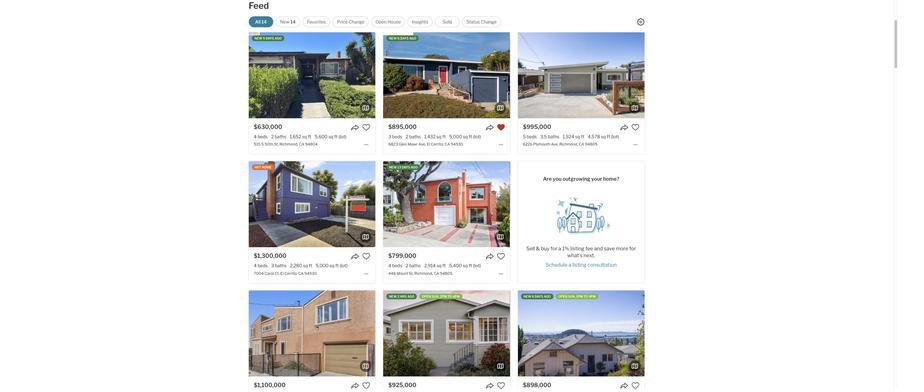 Task type: vqa. For each thing, say whether or not it's contained in the screenshot.


Task type: locate. For each thing, give the bounding box(es) containing it.
0 horizontal spatial ave,
[[418, 142, 426, 147]]

1 vertical spatial new 6 days ago
[[524, 295, 551, 299]]

$898,000
[[523, 382, 551, 389]]

change right 'status'
[[481, 19, 497, 25]]

option group
[[249, 16, 501, 27]]

2 favorite button image from the top
[[497, 382, 505, 389]]

schedule a listing consultation
[[546, 262, 617, 268]]

1 vertical spatial cerrito,
[[284, 271, 297, 276]]

beds up 6823
[[392, 134, 402, 139]]

1 4pm from the left
[[453, 295, 460, 299]]

listing inside sell & buy for a 1% listing fee and save more for what's next.
[[570, 246, 584, 252]]

1 horizontal spatial 3
[[388, 134, 391, 139]]

1 horizontal spatial richmond,
[[414, 271, 433, 276]]

1,924
[[563, 134, 574, 139]]

you
[[553, 176, 562, 182]]

(lot)
[[339, 134, 346, 139], [473, 134, 481, 139], [611, 134, 619, 139], [340, 263, 348, 269], [473, 263, 481, 269]]

14 inside new radio
[[290, 19, 296, 25]]

3 beds
[[388, 134, 402, 139]]

1 horizontal spatial a
[[569, 262, 571, 268]]

photo of 515 s 50th st, richmond, ca 94804 image
[[122, 32, 249, 118], [249, 32, 375, 118], [375, 32, 502, 118]]

4,578
[[588, 134, 600, 139]]

4pm
[[453, 295, 460, 299], [589, 295, 596, 299]]

0 vertical spatial 5,000
[[449, 134, 462, 139]]

2 photo of 6226 plymouth ave, richmond, ca 94805 image from the left
[[518, 32, 645, 118]]

0 horizontal spatial change
[[349, 19, 365, 25]]

1 horizontal spatial open
[[558, 295, 567, 299]]

1 favorite button image from the top
[[497, 123, 505, 132]]

5,000 sq ft (lot) right 1,432 sq ft
[[449, 134, 481, 139]]

favorite button image
[[362, 123, 370, 132], [631, 123, 639, 132], [362, 253, 370, 261], [497, 253, 505, 261], [362, 382, 370, 389], [631, 382, 639, 389]]

a inside sell & buy for a 1% listing fee and save more for what's next.
[[558, 246, 561, 252]]

2 baths up 448 mount st, richmond, ca 94805
[[406, 263, 421, 269]]

to for $925,000
[[448, 295, 452, 299]]

open for $898,000
[[558, 295, 567, 299]]

0 horizontal spatial a
[[558, 246, 561, 252]]

sq right 1,924
[[575, 134, 580, 139]]

beds for $799,000
[[392, 263, 402, 269]]

favorite button image for $895,000
[[497, 123, 505, 132]]

ago down new
[[275, 36, 282, 40]]

sq right 1,432 sq ft
[[463, 134, 468, 139]]

1 14 from the left
[[262, 19, 267, 25]]

favorite button checkbox for $1,100,000
[[362, 382, 370, 389]]

0 horizontal spatial st,
[[274, 142, 279, 147]]

448 mount st, richmond, ca 94805
[[388, 271, 452, 276]]

1,432 sq ft
[[424, 134, 446, 139]]

favorite button checkbox
[[362, 123, 370, 132], [362, 253, 370, 261], [497, 382, 505, 389], [631, 382, 639, 389]]

sun, left 2pm
[[432, 295, 439, 299]]

1 horizontal spatial for
[[629, 246, 636, 252]]

1%
[[562, 246, 569, 252]]

0 vertical spatial a
[[558, 246, 561, 252]]

photo of 448 mount st, richmond, ca 94805 image
[[257, 162, 383, 248], [383, 162, 510, 248], [510, 162, 637, 248]]

2 up "mount"
[[406, 263, 408, 269]]

beds for $995,000
[[527, 134, 537, 139]]

2 baths up "mawr"
[[406, 134, 421, 139]]

richmond, down 1,924
[[559, 142, 578, 147]]

6226 plymouth ave, richmond, ca 94805
[[523, 142, 597, 147]]

94804
[[305, 142, 318, 147]]

el
[[427, 142, 430, 147], [280, 271, 284, 276]]

a
[[558, 246, 561, 252], [569, 262, 571, 268]]

2 photo of 1530 poplar ave, richmond, ca 94805 image from the left
[[249, 291, 375, 377]]

0 horizontal spatial 4pm
[[453, 295, 460, 299]]

0 vertical spatial cerrito,
[[431, 142, 444, 147]]

change inside option
[[481, 19, 497, 25]]

2 to from the left
[[584, 295, 588, 299]]

a down "what's" on the bottom of page
[[569, 262, 571, 268]]

0 vertical spatial 94805
[[585, 142, 597, 147]]

for right buy
[[551, 246, 557, 252]]

to right 2pm
[[448, 295, 452, 299]]

1 photo of 448 mount st, richmond, ca 94805 image from the left
[[257, 162, 383, 248]]

0 vertical spatial 6
[[397, 36, 400, 40]]

0 horizontal spatial 94805
[[440, 271, 452, 276]]

5,000 for $1,300,000
[[316, 263, 329, 269]]

0 vertical spatial new 6 days ago
[[389, 36, 416, 40]]

favorite button checkbox for $995,000
[[631, 123, 639, 132]]

hot home
[[254, 166, 272, 169]]

favorite button checkbox for $630,000
[[362, 123, 370, 132]]

photo of 818 balra dr, el cerrito, ca 94530 image
[[391, 291, 518, 377], [518, 291, 645, 377], [644, 291, 771, 377]]

1 horizontal spatial 6
[[532, 295, 534, 299]]

14 right all
[[262, 19, 267, 25]]

photo of 6226 plymouth ave, richmond, ca 94805 image
[[391, 32, 518, 118], [518, 32, 645, 118], [644, 32, 771, 118]]

0 vertical spatial 5,000 sq ft (lot)
[[449, 134, 481, 139]]

94805
[[585, 142, 597, 147], [440, 271, 452, 276]]

cerrito,
[[431, 142, 444, 147], [284, 271, 297, 276]]

richmond, for $799,000
[[414, 271, 433, 276]]

2 open from the left
[[558, 295, 567, 299]]

4pm right 2pm
[[453, 295, 460, 299]]

0 horizontal spatial 94530
[[304, 271, 317, 276]]

0 horizontal spatial open
[[422, 295, 431, 299]]

(lot) for $895,000
[[473, 134, 481, 139]]

0 vertical spatial el
[[427, 142, 430, 147]]

5,000 right 2,280 sq ft
[[316, 263, 329, 269]]

new
[[254, 36, 262, 40], [389, 36, 397, 40], [389, 166, 397, 169], [389, 295, 397, 299], [524, 295, 531, 299]]

2 photo of 448 mount st, richmond, ca 94805 image from the left
[[383, 162, 510, 248]]

favorite button checkbox
[[497, 123, 505, 132], [631, 123, 639, 132], [497, 253, 505, 261], [362, 382, 370, 389]]

photo of 6823 glen mawr ave, el cerrito, ca 94530 image
[[257, 32, 383, 118], [383, 32, 510, 118], [510, 32, 637, 118]]

0 vertical spatial favorite button image
[[497, 123, 505, 132]]

beds up the 7004
[[258, 263, 268, 269]]

1 photo of 515 s 50th st, richmond, ca 94804 image from the left
[[122, 32, 249, 118]]

ago right 13
[[411, 166, 418, 169]]

1,432
[[424, 134, 436, 139]]

0 horizontal spatial sun,
[[432, 295, 439, 299]]

days for $898,000
[[535, 295, 543, 299]]

baths up 448 mount st, richmond, ca 94805
[[409, 263, 421, 269]]

0 horizontal spatial 14
[[262, 19, 267, 25]]

ago for $799,000
[[411, 166, 418, 169]]

1 horizontal spatial to
[[584, 295, 588, 299]]

4
[[254, 134, 257, 139], [254, 263, 257, 269], [388, 263, 391, 269]]

0 horizontal spatial 3
[[271, 263, 274, 269]]

4 beds for $630,000
[[254, 134, 268, 139]]

photo of 1530 poplar ave, richmond, ca 94805 image
[[122, 291, 249, 377], [249, 291, 375, 377], [375, 291, 502, 377]]

2 baths up 515 s 50th st, richmond, ca 94804
[[271, 134, 286, 139]]

1 vertical spatial favorite button image
[[497, 382, 505, 389]]

(lot) for $995,000
[[611, 134, 619, 139]]

favorite button checkbox for $925,000
[[497, 382, 505, 389]]

price change
[[337, 19, 365, 25]]

1 vertical spatial st,
[[409, 271, 413, 276]]

open left 1pm
[[558, 295, 567, 299]]

$1,100,000
[[254, 382, 286, 389]]

$630,000
[[254, 124, 282, 130]]

6 for $895,000
[[397, 36, 400, 40]]

1 vertical spatial listing
[[572, 262, 587, 268]]

favorite button image
[[497, 123, 505, 132], [497, 382, 505, 389]]

1 horizontal spatial change
[[481, 19, 497, 25]]

1 vertical spatial 3
[[271, 263, 274, 269]]

sq
[[302, 134, 307, 139], [328, 134, 333, 139], [436, 134, 441, 139], [463, 134, 468, 139], [575, 134, 580, 139], [601, 134, 606, 139], [303, 263, 308, 269], [330, 263, 334, 269], [437, 263, 441, 269], [463, 263, 468, 269]]

3 photo of 6226 plymouth ave, richmond, ca 94805 image from the left
[[644, 32, 771, 118]]

0 vertical spatial listing
[[570, 246, 584, 252]]

richmond,
[[279, 142, 298, 147], [559, 142, 578, 147], [414, 271, 433, 276]]

favorite button image for $799,000
[[497, 253, 505, 261]]

sq right 2,280 sq ft
[[330, 263, 334, 269]]

1 horizontal spatial 5,000 sq ft (lot)
[[449, 134, 481, 139]]

beds up s
[[258, 134, 268, 139]]

1 open from the left
[[422, 295, 431, 299]]

all
[[255, 19, 261, 25]]

0 horizontal spatial to
[[448, 295, 452, 299]]

0 horizontal spatial 5
[[263, 36, 265, 40]]

listing down "what's" on the bottom of page
[[572, 262, 587, 268]]

st, right "mount"
[[409, 271, 413, 276]]

ago down insights radio
[[409, 36, 416, 40]]

2 baths
[[271, 134, 286, 139], [406, 134, 421, 139], [406, 263, 421, 269]]

4 up "515"
[[254, 134, 257, 139]]

All radio
[[249, 16, 273, 27]]

cerrito, down 1,432 sq ft
[[431, 142, 444, 147]]

1,924 sq ft
[[563, 134, 584, 139]]

1 for from the left
[[551, 246, 557, 252]]

2 for from the left
[[629, 246, 636, 252]]

favorite button checkbox for $1,300,000
[[362, 253, 370, 261]]

94805 down "4,578"
[[585, 142, 597, 147]]

for right more
[[629, 246, 636, 252]]

baths up "mawr"
[[409, 134, 421, 139]]

outgrowing
[[563, 176, 590, 182]]

(lot) for $799,000
[[473, 263, 481, 269]]

open
[[422, 295, 431, 299], [558, 295, 567, 299]]

4 beds for $799,000
[[388, 263, 402, 269]]

1 photo of 6226 plymouth ave, richmond, ca 94805 image from the left
[[391, 32, 518, 118]]

baths for $630,000
[[275, 134, 286, 139]]

5 down all radio
[[263, 36, 265, 40]]

el right ct,
[[280, 271, 284, 276]]

1 horizontal spatial el
[[427, 142, 430, 147]]

3 for 3 beds
[[388, 134, 391, 139]]

(lot) for $630,000
[[339, 134, 346, 139]]

1 vertical spatial 5,000
[[316, 263, 329, 269]]

baths right 3.5
[[548, 134, 559, 139]]

days for $799,000
[[402, 166, 410, 169]]

5,600
[[315, 134, 328, 139]]

0 horizontal spatial 5,000 sq ft (lot)
[[316, 263, 348, 269]]

2 sun, from the left
[[568, 295, 576, 299]]

ave, right "mawr"
[[418, 142, 426, 147]]

0 horizontal spatial 5,000
[[316, 263, 329, 269]]

beds up 6226
[[527, 134, 537, 139]]

94805 down 5,400
[[440, 271, 452, 276]]

days for $630,000
[[266, 36, 274, 40]]

0 horizontal spatial new 6 days ago
[[389, 36, 416, 40]]

2 for $630,000
[[271, 134, 274, 139]]

6 for $898,000
[[532, 295, 534, 299]]

4 up 448
[[388, 263, 391, 269]]

new
[[280, 19, 290, 25]]

1 horizontal spatial 4pm
[[589, 295, 596, 299]]

a left 1%
[[558, 246, 561, 252]]

mount
[[397, 271, 408, 276]]

4 beds up s
[[254, 134, 268, 139]]

2 14 from the left
[[290, 19, 296, 25]]

st,
[[274, 142, 279, 147], [409, 271, 413, 276]]

4pm right 1pm
[[589, 295, 596, 299]]

new 13 days ago
[[389, 166, 418, 169]]

4 up the 7004
[[254, 263, 257, 269]]

1 horizontal spatial ave,
[[551, 142, 559, 147]]

price
[[337, 19, 348, 25]]

photo of 602 masonic ave, albany, ca 94706 image
[[257, 291, 383, 377], [383, 291, 510, 377], [510, 291, 637, 377]]

ago left open sun, 1pm to 4pm
[[544, 295, 551, 299]]

4 beds up the 7004
[[254, 263, 268, 269]]

5 beds
[[523, 134, 537, 139]]

5,000 for $895,000
[[449, 134, 462, 139]]

open
[[376, 19, 387, 25]]

favorite button checkbox for $895,000
[[497, 123, 505, 132]]

photo of 7004 carol ct, el cerrito, ca 94530 image
[[122, 162, 249, 248], [249, 162, 375, 248], [375, 162, 502, 248]]

ca down 1,432 sq ft
[[445, 142, 450, 147]]

beds up 448
[[392, 263, 402, 269]]

1 change from the left
[[349, 19, 365, 25]]

beds
[[258, 134, 268, 139], [392, 134, 402, 139], [527, 134, 537, 139], [258, 263, 268, 269], [392, 263, 402, 269]]

2 horizontal spatial richmond,
[[559, 142, 578, 147]]

ca
[[299, 142, 304, 147], [445, 142, 450, 147], [579, 142, 584, 147], [298, 271, 304, 276], [434, 271, 439, 276]]

ave, down 3.5 baths
[[551, 142, 559, 147]]

to right 1pm
[[584, 295, 588, 299]]

to
[[448, 295, 452, 299], [584, 295, 588, 299]]

cerrito, down "2,280"
[[284, 271, 297, 276]]

change inside radio
[[349, 19, 365, 25]]

beds for $630,000
[[258, 134, 268, 139]]

2 photo of 6823 glen mawr ave, el cerrito, ca 94530 image from the left
[[383, 32, 510, 118]]

1 horizontal spatial 5,000
[[449, 134, 462, 139]]

3 photo of 602 masonic ave, albany, ca 94706 image from the left
[[510, 291, 637, 377]]

el down 1,432
[[427, 142, 430, 147]]

94530
[[451, 142, 463, 147], [304, 271, 317, 276]]

favorite button image for $1,100,000
[[362, 382, 370, 389]]

richmond, down 1,652
[[279, 142, 298, 147]]

1 to from the left
[[448, 295, 452, 299]]

0 horizontal spatial 6
[[397, 36, 400, 40]]

1 horizontal spatial sun,
[[568, 295, 576, 299]]

favorite button checkbox for $898,000
[[631, 382, 639, 389]]

1 horizontal spatial new 6 days ago
[[524, 295, 551, 299]]

change right price
[[349, 19, 365, 25]]

5 up 6226
[[523, 134, 526, 139]]

change for status change
[[481, 19, 497, 25]]

3 up the carol
[[271, 263, 274, 269]]

beds for $895,000
[[392, 134, 402, 139]]

hot
[[254, 166, 261, 169]]

2 change from the left
[[481, 19, 497, 25]]

new 14
[[280, 19, 296, 25]]

ft
[[308, 134, 311, 139], [334, 134, 338, 139], [442, 134, 446, 139], [469, 134, 472, 139], [581, 134, 584, 139], [607, 134, 610, 139], [309, 263, 312, 269], [335, 263, 339, 269], [442, 263, 446, 269], [469, 263, 472, 269]]

1 vertical spatial 94530
[[304, 271, 317, 276]]

mawr
[[408, 142, 418, 147]]

richmond, down 2,914
[[414, 271, 433, 276]]

baths
[[275, 134, 286, 139], [409, 134, 421, 139], [548, 134, 559, 139], [275, 263, 286, 269], [409, 263, 421, 269]]

buy
[[541, 246, 550, 252]]

3 baths
[[271, 263, 286, 269]]

0 vertical spatial st,
[[274, 142, 279, 147]]

1 photo of 818 balra dr, el cerrito, ca 94530 image from the left
[[391, 291, 518, 377]]

1 horizontal spatial 94530
[[451, 142, 463, 147]]

5,000 sq ft (lot)
[[449, 134, 481, 139], [316, 263, 348, 269]]

baths up 515 s 50th st, richmond, ca 94804
[[275, 134, 286, 139]]

baths for $1,300,000
[[275, 263, 286, 269]]

days
[[266, 36, 274, 40], [400, 36, 409, 40], [402, 166, 410, 169], [535, 295, 543, 299]]

448
[[388, 271, 396, 276]]

1 horizontal spatial 5
[[523, 134, 526, 139]]

2 up 50th
[[271, 134, 274, 139]]

3 photo of 448 mount st, richmond, ca 94805 image from the left
[[510, 162, 637, 248]]

new 6 days ago
[[389, 36, 416, 40], [524, 295, 551, 299]]

5,000 sq ft (lot) right 2,280 sq ft
[[316, 263, 348, 269]]

6823 glen mawr ave, el cerrito, ca 94530
[[388, 142, 463, 147]]

ca down 1,924 sq ft
[[579, 142, 584, 147]]

3 photo of 6823 glen mawr ave, el cerrito, ca 94530 image from the left
[[510, 32, 637, 118]]

3 up 6823
[[388, 134, 391, 139]]

2 photo of 515 s 50th st, richmond, ca 94804 image from the left
[[249, 32, 375, 118]]

2 up glen
[[406, 134, 408, 139]]

$1,300,000
[[254, 253, 286, 260]]

1 vertical spatial 5,000 sq ft (lot)
[[316, 263, 348, 269]]

baths up ct,
[[275, 263, 286, 269]]

ca down 2,280 sq ft
[[298, 271, 304, 276]]

ago right hrs
[[407, 295, 414, 299]]

listing up "what's" on the bottom of page
[[570, 246, 584, 252]]

1 vertical spatial 6
[[532, 295, 534, 299]]

new for $895,000
[[389, 36, 397, 40]]

0 horizontal spatial for
[[551, 246, 557, 252]]

open for $925,000
[[422, 295, 431, 299]]

2 4pm from the left
[[589, 295, 596, 299]]

2 baths for $799,000
[[406, 263, 421, 269]]

14 for all 14
[[262, 19, 267, 25]]

for
[[551, 246, 557, 252], [629, 246, 636, 252]]

1 photo of 602 masonic ave, albany, ca 94706 image from the left
[[257, 291, 383, 377]]

st, right 50th
[[274, 142, 279, 147]]

1 sun, from the left
[[432, 295, 439, 299]]

6226
[[523, 142, 532, 147]]

1 horizontal spatial 14
[[290, 19, 296, 25]]

ago
[[275, 36, 282, 40], [409, 36, 416, 40], [411, 166, 418, 169], [407, 295, 414, 299], [544, 295, 551, 299]]

Status Change radio
[[462, 16, 501, 27]]

change
[[349, 19, 365, 25], [481, 19, 497, 25]]

2
[[271, 134, 274, 139], [406, 134, 408, 139], [406, 263, 408, 269], [397, 295, 399, 299]]

1 vertical spatial el
[[280, 271, 284, 276]]

1 vertical spatial 94805
[[440, 271, 452, 276]]

1 horizontal spatial 94805
[[585, 142, 597, 147]]

favorite button image for $1,300,000
[[362, 253, 370, 261]]

0 vertical spatial 3
[[388, 134, 391, 139]]

Open House radio
[[371, 16, 405, 27]]

Price Change radio
[[333, 16, 369, 27]]

glen
[[399, 142, 407, 147]]

open left 2pm
[[422, 295, 431, 299]]

4 beds up 448
[[388, 263, 402, 269]]

515 s 50th st, richmond, ca 94804
[[254, 142, 318, 147]]

ago for $895,000
[[409, 36, 416, 40]]

sun, left 1pm
[[568, 295, 576, 299]]

14 inside all radio
[[262, 19, 267, 25]]

14 right new
[[290, 19, 296, 25]]

5,000 right 1,432 sq ft
[[449, 134, 462, 139]]

5
[[263, 36, 265, 40], [523, 134, 526, 139]]



Task type: describe. For each thing, give the bounding box(es) containing it.
14 for new 14
[[290, 19, 296, 25]]

Favorites radio
[[303, 16, 330, 27]]

beds for $1,300,000
[[258, 263, 268, 269]]

favorite button image for $630,000
[[362, 123, 370, 132]]

richmond, for $995,000
[[559, 142, 578, 147]]

new 5 days ago
[[254, 36, 282, 40]]

new for $630,000
[[254, 36, 262, 40]]

an image of a house image
[[550, 193, 613, 236]]

sq right 1,652
[[302, 134, 307, 139]]

1pm
[[576, 295, 583, 299]]

3 photo of 818 balra dr, el cerrito, ca 94530 image from the left
[[644, 291, 771, 377]]

favorites
[[307, 19, 326, 25]]

favorite button image for $925,000
[[497, 382, 505, 389]]

2 baths for $895,000
[[406, 134, 421, 139]]

ct,
[[275, 271, 280, 276]]

insights
[[412, 19, 428, 25]]

sq right 5,600
[[328, 134, 333, 139]]

1 vertical spatial 5
[[523, 134, 526, 139]]

7004
[[254, 271, 264, 276]]

ago for $898,000
[[544, 295, 551, 299]]

2,280 sq ft
[[290, 263, 312, 269]]

4 for $630,000
[[254, 134, 257, 139]]

house
[[388, 19, 401, 25]]

sun, for $925,000
[[432, 295, 439, 299]]

sq right 1,432
[[436, 134, 441, 139]]

&
[[536, 246, 540, 252]]

94805 for $995,000
[[585, 142, 597, 147]]

2 baths for $630,000
[[271, 134, 286, 139]]

ago for $630,000
[[275, 36, 282, 40]]

favorite button image for $995,000
[[631, 123, 639, 132]]

2pm
[[440, 295, 447, 299]]

50th
[[265, 142, 273, 147]]

3 for 3 baths
[[271, 263, 274, 269]]

1 photo of 1530 poplar ave, richmond, ca 94805 image from the left
[[122, 291, 249, 377]]

change for price change
[[349, 19, 365, 25]]

0 horizontal spatial el
[[280, 271, 284, 276]]

baths for $799,000
[[409, 263, 421, 269]]

2,914 sq ft
[[424, 263, 446, 269]]

2 left hrs
[[397, 295, 399, 299]]

Insights radio
[[408, 16, 433, 27]]

status change
[[467, 19, 497, 25]]

ca down 2,914 sq ft
[[434, 271, 439, 276]]

1 horizontal spatial st,
[[409, 271, 413, 276]]

4 for $799,000
[[388, 263, 391, 269]]

5,000 sq ft (lot) for $895,000
[[449, 134, 481, 139]]

carol
[[265, 271, 274, 276]]

1 vertical spatial a
[[569, 262, 571, 268]]

$799,000
[[388, 253, 416, 260]]

3.5 baths
[[540, 134, 559, 139]]

2 ave, from the left
[[551, 142, 559, 147]]

feed
[[249, 0, 269, 11]]

1 horizontal spatial cerrito,
[[431, 142, 444, 147]]

hrs
[[400, 295, 407, 299]]

all 14
[[255, 19, 267, 25]]

94805 for $799,000
[[440, 271, 452, 276]]

new 2 hrs ago
[[389, 295, 414, 299]]

1,652 sq ft
[[290, 134, 311, 139]]

open sun, 1pm to 4pm
[[558, 295, 596, 299]]

schedule
[[546, 262, 568, 268]]

open house
[[376, 19, 401, 25]]

3 photo of 515 s 50th st, richmond, ca 94804 image from the left
[[375, 32, 502, 118]]

fee
[[585, 246, 593, 252]]

0 horizontal spatial richmond,
[[279, 142, 298, 147]]

2 for $799,000
[[406, 263, 408, 269]]

$995,000
[[523, 124, 551, 130]]

are you outgrowing your home?
[[543, 176, 619, 182]]

your
[[591, 176, 602, 182]]

new 6 days ago for $898,000
[[524, 295, 551, 299]]

1 photo of 6823 glen mawr ave, el cerrito, ca 94530 image from the left
[[257, 32, 383, 118]]

favorite button checkbox for $799,000
[[497, 253, 505, 261]]

to for $898,000
[[584, 295, 588, 299]]

Sold radio
[[435, 16, 460, 27]]

0 horizontal spatial cerrito,
[[284, 271, 297, 276]]

sq right 5,400
[[463, 263, 468, 269]]

plymouth
[[533, 142, 550, 147]]

are
[[543, 176, 552, 182]]

what's
[[567, 253, 583, 259]]

option group containing all
[[249, 16, 501, 27]]

next.
[[584, 253, 595, 259]]

2,914
[[424, 263, 436, 269]]

more
[[616, 246, 628, 252]]

3 photo of 1530 poplar ave, richmond, ca 94805 image from the left
[[375, 291, 502, 377]]

status
[[467, 19, 480, 25]]

sell & buy for a 1% listing fee and save more for what's next.
[[526, 246, 636, 259]]

new for $898,000
[[524, 295, 531, 299]]

open sun, 2pm to 4pm
[[422, 295, 460, 299]]

2 photo of 602 masonic ave, albany, ca 94706 image from the left
[[383, 291, 510, 377]]

4pm for $898,000
[[589, 295, 596, 299]]

5,400
[[449, 263, 462, 269]]

5,400 sq ft (lot)
[[449, 263, 481, 269]]

favorite button image for $898,000
[[631, 382, 639, 389]]

3.5
[[540, 134, 547, 139]]

2,280
[[290, 263, 302, 269]]

1,652
[[290, 134, 301, 139]]

New radio
[[276, 16, 300, 27]]

save
[[604, 246, 615, 252]]

sq right "2,280"
[[303, 263, 308, 269]]

sq right 2,914
[[437, 263, 441, 269]]

sell
[[526, 246, 535, 252]]

4,578 sq ft (lot)
[[588, 134, 619, 139]]

s
[[261, 142, 264, 147]]

5,000 sq ft (lot) for $1,300,000
[[316, 263, 348, 269]]

$895,000
[[388, 124, 417, 130]]

2 photo of 818 balra dr, el cerrito, ca 94530 image from the left
[[518, 291, 645, 377]]

1 photo of 7004 carol ct, el cerrito, ca 94530 image from the left
[[122, 162, 249, 248]]

2 photo of 7004 carol ct, el cerrito, ca 94530 image from the left
[[249, 162, 375, 248]]

7004 carol ct, el cerrito, ca 94530
[[254, 271, 317, 276]]

(lot) for $1,300,000
[[340, 263, 348, 269]]

1 ave, from the left
[[418, 142, 426, 147]]

4 for $1,300,000
[[254, 263, 257, 269]]

sq right "4,578"
[[601, 134, 606, 139]]

baths for $895,000
[[409, 134, 421, 139]]

6823
[[388, 142, 398, 147]]

ago for $925,000
[[407, 295, 414, 299]]

0 vertical spatial 94530
[[451, 142, 463, 147]]

consultation
[[588, 262, 617, 268]]

4pm for $925,000
[[453, 295, 460, 299]]

sun, for $898,000
[[568, 295, 576, 299]]

ca down 1,652 sq ft
[[299, 142, 304, 147]]

days for $895,000
[[400, 36, 409, 40]]

new 6 days ago for $895,000
[[389, 36, 416, 40]]

sold
[[443, 19, 452, 25]]

3 photo of 7004 carol ct, el cerrito, ca 94530 image from the left
[[375, 162, 502, 248]]

new for $925,000
[[389, 295, 397, 299]]

new for $799,000
[[389, 166, 397, 169]]

$925,000
[[388, 382, 416, 389]]

baths for $995,000
[[548, 134, 559, 139]]

515
[[254, 142, 261, 147]]

0 vertical spatial 5
[[263, 36, 265, 40]]

home?
[[603, 176, 619, 182]]

13
[[397, 166, 401, 169]]

4 beds for $1,300,000
[[254, 263, 268, 269]]

and
[[594, 246, 603, 252]]

home
[[262, 166, 272, 169]]

5,600 sq ft (lot)
[[315, 134, 346, 139]]

2 for $895,000
[[406, 134, 408, 139]]



